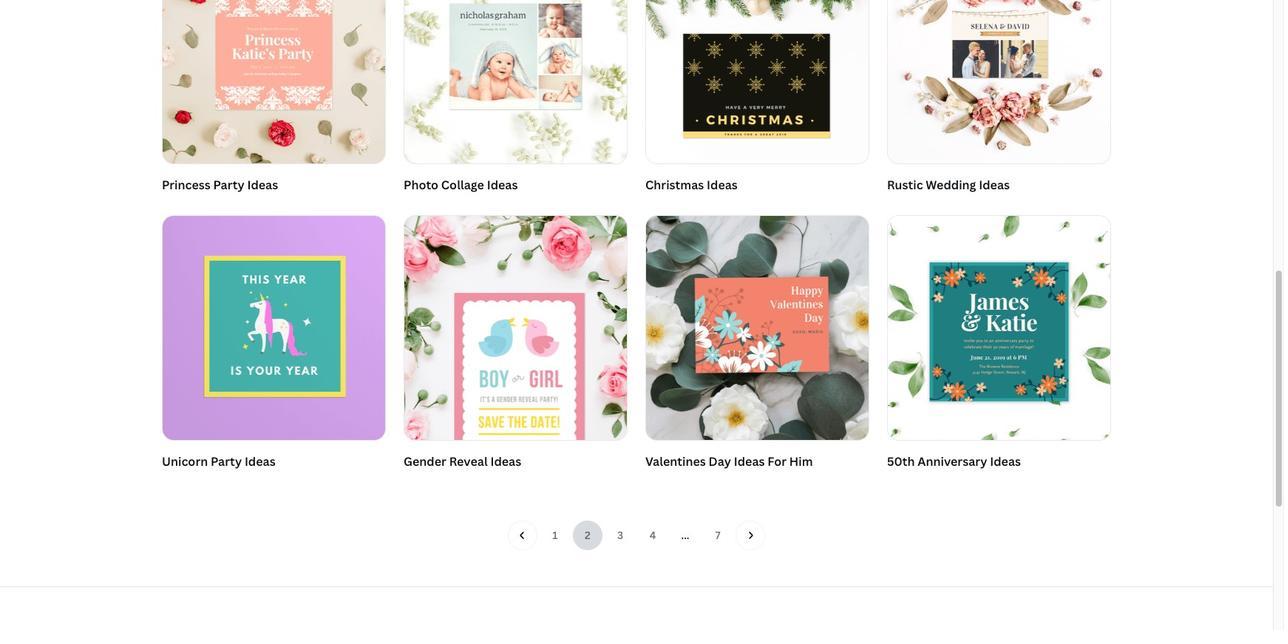 Task type: vqa. For each thing, say whether or not it's contained in the screenshot.
princess party thumbnail
yes



Task type: locate. For each thing, give the bounding box(es) containing it.
2
[[585, 528, 591, 542]]

him
[[790, 454, 813, 470]]

collage
[[441, 176, 484, 193]]

party for unicorn
[[211, 454, 242, 470]]

day
[[709, 454, 732, 470]]

50th anniversary ideas link
[[888, 215, 1112, 475]]

party for princess
[[213, 176, 245, 193]]

3 link
[[606, 521, 635, 550]]

anniversary
[[918, 454, 988, 470]]

christmas ideas
[[646, 176, 738, 193]]

for
[[768, 454, 787, 470]]

party
[[213, 176, 245, 193], [211, 454, 242, 470]]

4 link
[[638, 521, 668, 550]]

ideas for unicorn party ideas
[[245, 454, 276, 470]]

ideas
[[247, 176, 278, 193], [487, 176, 518, 193], [707, 176, 738, 193], [980, 176, 1010, 193], [245, 454, 276, 470], [491, 454, 522, 470], [734, 454, 765, 470], [991, 454, 1022, 470]]

rustic wedding thumbnail image
[[888, 0, 1111, 163]]

rustic
[[888, 176, 924, 193]]

reveal
[[449, 454, 488, 470]]

50thannivthumbnail1 image
[[888, 216, 1111, 440]]

1 vertical spatial party
[[211, 454, 242, 470]]

gender
[[404, 454, 447, 470]]

christmas ideas link
[[646, 0, 870, 198]]

1 link
[[541, 521, 570, 550]]

ideas for photo collage ideas
[[487, 176, 518, 193]]

party right princess
[[213, 176, 245, 193]]

photo collage thumbnail_ image
[[405, 0, 627, 163]]

valentines day ideas for him link
[[646, 215, 870, 475]]

party right unicorn
[[211, 454, 242, 470]]

50th
[[888, 454, 915, 470]]

princess party thumbnail image
[[163, 0, 385, 163]]

gender reveal ideas
[[404, 454, 522, 470]]

0 vertical spatial party
[[213, 176, 245, 193]]

2 button
[[573, 521, 603, 550]]

ideas for 50th anniversary ideas
[[991, 454, 1022, 470]]

valentines day ideas for him
[[646, 454, 813, 470]]

ideas for valentines day ideas for him
[[734, 454, 765, 470]]

7 link
[[703, 521, 733, 550]]

50th anniversary ideas
[[888, 454, 1022, 470]]



Task type: describe. For each thing, give the bounding box(es) containing it.
valentine's day for him_thumbnail image
[[646, 216, 869, 440]]

unicorn party ideas
[[162, 454, 276, 470]]

christmas
[[646, 176, 704, 193]]

gender reveal ideas link
[[404, 215, 628, 475]]

ideas for princess party ideas
[[247, 176, 278, 193]]

...
[[682, 528, 690, 542]]

photo collage ideas link
[[404, 0, 628, 198]]

ideas for gender reveal ideas
[[491, 454, 522, 470]]

princess
[[162, 176, 211, 193]]

1
[[553, 528, 558, 542]]

ideas for rustic wedding ideas
[[980, 176, 1010, 193]]

rustic wedding ideas
[[888, 176, 1010, 193]]

photo
[[404, 176, 439, 193]]

princess party ideas link
[[162, 0, 386, 198]]

valentines
[[646, 454, 706, 470]]

wedding
[[926, 176, 977, 193]]

christmas thumbnail image
[[646, 0, 869, 163]]

gender reveal thumbnail image
[[405, 216, 627, 440]]

princess party ideas
[[162, 176, 278, 193]]

unicorn
[[162, 454, 208, 470]]

rustic wedding ideas link
[[888, 0, 1112, 198]]

photo collage ideas
[[404, 176, 518, 193]]

7
[[716, 528, 721, 542]]

3
[[618, 528, 624, 542]]

unicorn party thumbnail image
[[163, 216, 385, 440]]

4
[[650, 528, 656, 542]]

unicorn party ideas link
[[162, 215, 386, 475]]



